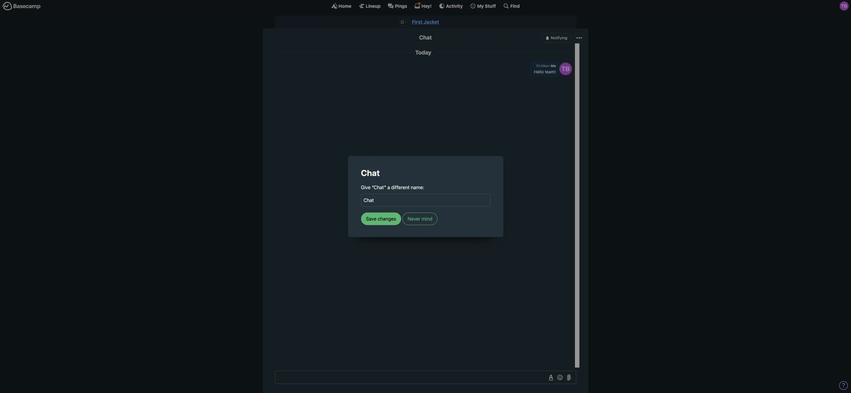 Task type: locate. For each thing, give the bounding box(es) containing it.
hey! button
[[415, 3, 432, 9]]

0 vertical spatial tyler black image
[[840, 1, 849, 10]]

team!
[[545, 69, 556, 74]]

1 vertical spatial chat
[[361, 168, 380, 178]]

10:09am element
[[536, 64, 550, 68]]

chat
[[420, 34, 432, 41], [361, 168, 380, 178]]

None submit
[[361, 212, 402, 225]]

my
[[478, 3, 484, 9]]

activity link
[[439, 3, 463, 9]]

lineup
[[366, 3, 381, 9]]

home link
[[332, 3, 352, 9]]

a
[[388, 185, 390, 190]]

name:
[[411, 185, 425, 190]]

"chat"
[[372, 185, 386, 190]]

lineup link
[[359, 3, 381, 9]]

0 horizontal spatial tyler black image
[[560, 63, 572, 75]]

never
[[408, 216, 421, 221]]

0 vertical spatial chat
[[420, 34, 432, 41]]

0 horizontal spatial chat
[[361, 168, 380, 178]]

chat up the give
[[361, 168, 380, 178]]

activity
[[446, 3, 463, 9]]

home
[[339, 3, 352, 9]]

tyler black image inside "main" element
[[840, 1, 849, 10]]

1 horizontal spatial chat
[[420, 34, 432, 41]]

None text field
[[275, 371, 577, 384]]

chat up today
[[420, 34, 432, 41]]

hey!
[[422, 3, 432, 9]]

pings button
[[388, 3, 407, 9]]

give
[[361, 185, 371, 190]]

never mind
[[408, 216, 433, 221]]

stuff
[[485, 3, 496, 9]]

tyler black image
[[840, 1, 849, 10], [560, 63, 572, 75]]

Give "Chat" a different name: text field
[[361, 194, 491, 206]]

10:09am link
[[536, 64, 550, 68]]

1 horizontal spatial tyler black image
[[840, 1, 849, 10]]



Task type: vqa. For each thing, say whether or not it's contained in the screenshot.
the else.
no



Task type: describe. For each thing, give the bounding box(es) containing it.
switch accounts image
[[2, 1, 41, 11]]

10:09am
[[536, 64, 550, 68]]

main element
[[0, 0, 852, 12]]

different
[[392, 185, 410, 190]]

1 vertical spatial tyler black image
[[560, 63, 572, 75]]

10:09am hello team!
[[534, 64, 556, 74]]

pings
[[395, 3, 407, 9]]

hello
[[534, 69, 544, 74]]

first
[[412, 19, 423, 25]]

jacket
[[424, 19, 439, 25]]

never mind button
[[403, 212, 438, 225]]

today
[[416, 49, 432, 56]]

my stuff button
[[470, 3, 496, 9]]

mind
[[422, 216, 433, 221]]

first jacket link
[[412, 19, 439, 25]]

notifying
[[551, 35, 568, 40]]

first jacket
[[412, 19, 439, 25]]

notifying link
[[542, 33, 572, 43]]

find button
[[504, 3, 520, 9]]

find
[[511, 3, 520, 9]]

give "chat" a different name:
[[361, 185, 425, 190]]

my stuff
[[478, 3, 496, 9]]



